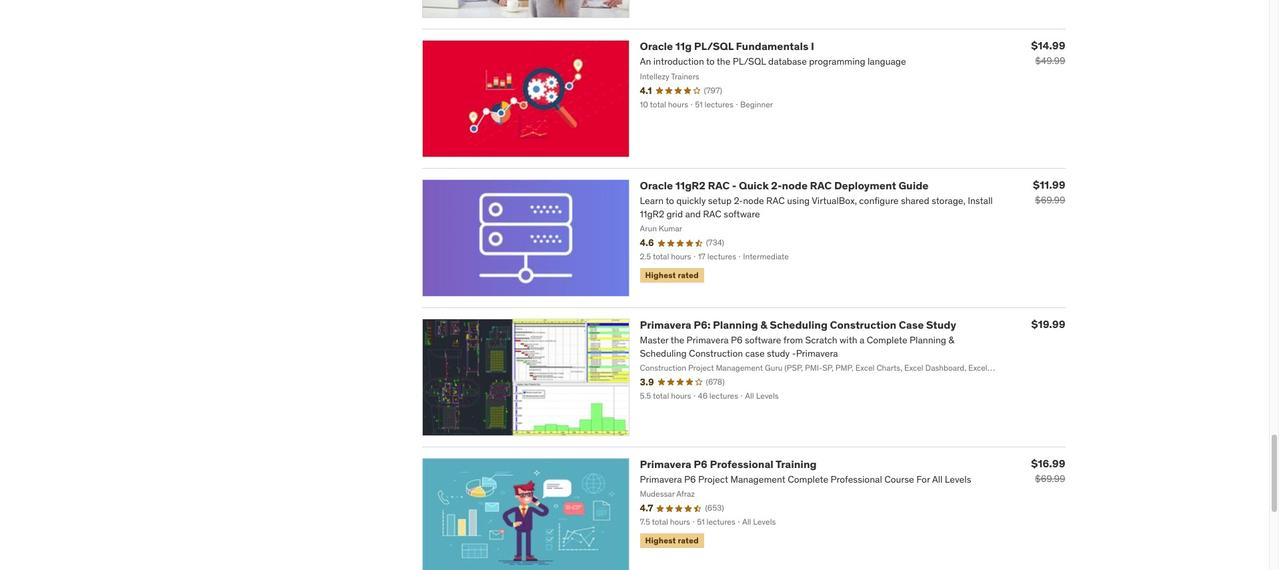 Task type: locate. For each thing, give the bounding box(es) containing it.
$69.99
[[1035, 194, 1065, 206], [1035, 473, 1065, 485]]

2 primavera from the top
[[640, 457, 691, 471]]

rac
[[708, 179, 730, 192], [810, 179, 832, 192]]

guide
[[899, 179, 929, 192]]

node
[[782, 179, 808, 192]]

$69.99 down $16.99
[[1035, 473, 1065, 485]]

training
[[775, 457, 817, 471]]

$69.99 down $11.99 at the right
[[1035, 194, 1065, 206]]

1 oracle from the top
[[640, 40, 673, 53]]

oracle left 11gr2
[[640, 179, 673, 192]]

i
[[811, 40, 814, 53]]

2 $69.99 from the top
[[1035, 473, 1065, 485]]

primavera left p6:
[[640, 318, 691, 331]]

planning
[[713, 318, 758, 331]]

1 horizontal spatial rac
[[810, 179, 832, 192]]

1 $69.99 from the top
[[1035, 194, 1065, 206]]

2 rac from the left
[[810, 179, 832, 192]]

1 primavera from the top
[[640, 318, 691, 331]]

oracle 11gr2 rac - quick 2-node rac deployment guide
[[640, 179, 929, 192]]

$16.99
[[1031, 457, 1065, 470]]

oracle left the '11g' on the top of the page
[[640, 40, 673, 53]]

1 vertical spatial oracle
[[640, 179, 673, 192]]

2 oracle from the top
[[640, 179, 673, 192]]

rac right "node" at the top right of page
[[810, 179, 832, 192]]

study
[[926, 318, 956, 331]]

1 vertical spatial $69.99
[[1035, 473, 1065, 485]]

p6:
[[694, 318, 710, 331]]

2-
[[771, 179, 782, 192]]

construction
[[830, 318, 896, 331]]

$69.99 for $11.99
[[1035, 194, 1065, 206]]

$69.99 inside "$11.99 $69.99"
[[1035, 194, 1065, 206]]

oracle 11g pl/sql fundamentals i link
[[640, 40, 814, 53]]

p6
[[694, 457, 707, 471]]

oracle for oracle 11g pl/sql fundamentals i
[[640, 40, 673, 53]]

primavera left p6
[[640, 457, 691, 471]]

$11.99 $69.99
[[1033, 178, 1065, 206]]

rac left -
[[708, 179, 730, 192]]

0 vertical spatial oracle
[[640, 40, 673, 53]]

primavera p6: planning & scheduling construction case study
[[640, 318, 956, 331]]

0 horizontal spatial rac
[[708, 179, 730, 192]]

primavera
[[640, 318, 691, 331], [640, 457, 691, 471]]

scheduling
[[770, 318, 828, 331]]

oracle
[[640, 40, 673, 53], [640, 179, 673, 192]]

pl/sql
[[694, 40, 734, 53]]

0 vertical spatial $69.99
[[1035, 194, 1065, 206]]

$11.99
[[1033, 178, 1065, 191]]

$14.99
[[1031, 39, 1065, 52]]

$69.99 inside "$16.99 $69.99"
[[1035, 473, 1065, 485]]

1 vertical spatial primavera
[[640, 457, 691, 471]]

0 vertical spatial primavera
[[640, 318, 691, 331]]



Task type: describe. For each thing, give the bounding box(es) containing it.
primavera for primavera p6 professional training
[[640, 457, 691, 471]]

quick
[[739, 179, 769, 192]]

11gr2
[[675, 179, 705, 192]]

$14.99 $49.99
[[1031, 39, 1065, 67]]

1 rac from the left
[[708, 179, 730, 192]]

case
[[899, 318, 924, 331]]

professional
[[710, 457, 773, 471]]

oracle for oracle 11gr2 rac - quick 2-node rac deployment guide
[[640, 179, 673, 192]]

$69.99 for $16.99
[[1035, 473, 1065, 485]]

$16.99 $69.99
[[1031, 457, 1065, 485]]

oracle 11gr2 rac - quick 2-node rac deployment guide link
[[640, 179, 929, 192]]

primavera p6: planning & scheduling construction case study link
[[640, 318, 956, 331]]

primavera p6 professional training link
[[640, 457, 817, 471]]

deployment
[[834, 179, 896, 192]]

-
[[732, 179, 736, 192]]

primavera p6 professional training
[[640, 457, 817, 471]]

$19.99
[[1031, 317, 1065, 331]]

11g
[[675, 40, 692, 53]]

primavera for primavera p6: planning & scheduling construction case study
[[640, 318, 691, 331]]

$49.99
[[1035, 55, 1065, 67]]

fundamentals
[[736, 40, 808, 53]]

oracle 11g pl/sql fundamentals i
[[640, 40, 814, 53]]

&
[[760, 318, 767, 331]]



Task type: vqa. For each thing, say whether or not it's contained in the screenshot.
"日本語 (55)"
no



